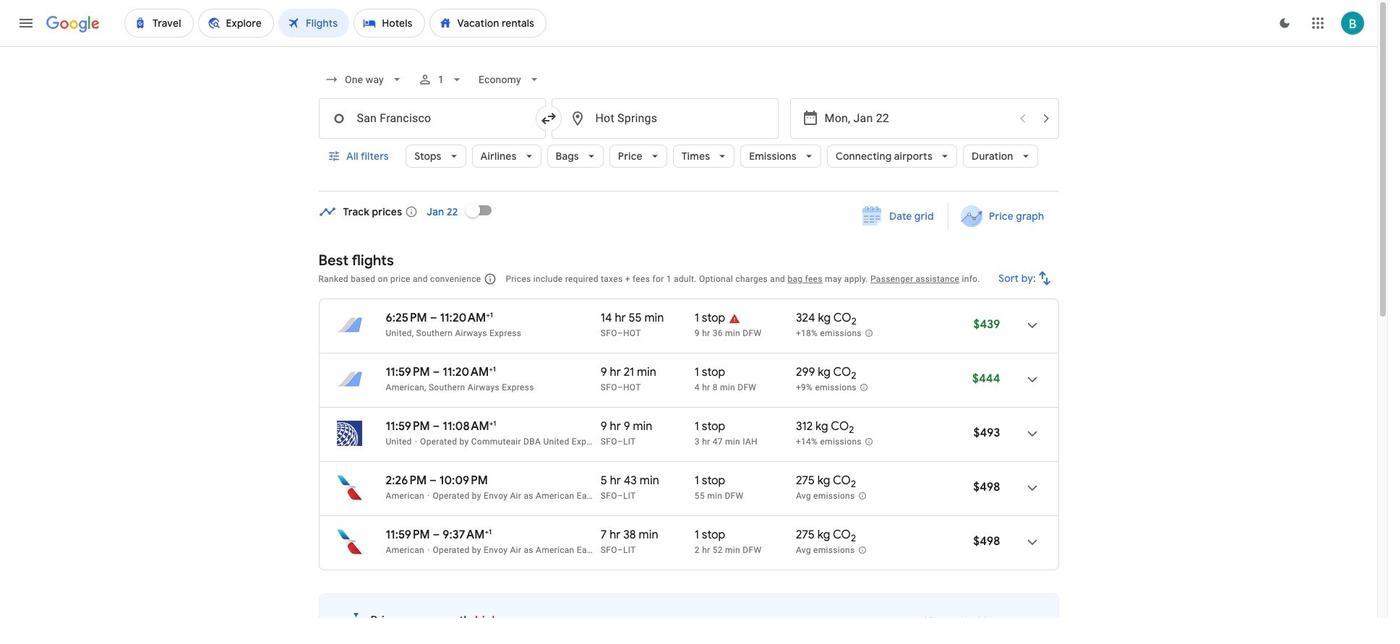 Task type: describe. For each thing, give the bounding box(es) containing it.
leaves san francisco international airport (sfo) at 11:59 pm on monday, january 22 and arrives at bill and hillary clinton national airport at 11:08 am on tuesday, january 23. element
[[386, 419, 496, 434]]

Arrival time: 11:08 AM on  Tuesday, January 23. text field
[[443, 419, 496, 434]]

departure time: 11:59 pm. text field for leaves san francisco international airport (sfo) at 11:59 pm on monday, january 22 and arrives at bill and hillary clinton national airport at 11:08 am on tuesday, january 23. "element"
[[386, 419, 430, 434]]

total duration 9 hr 9 min. element
[[601, 419, 695, 436]]

find the best price region
[[319, 193, 1059, 241]]

Departure time: 6:25 PM. text field
[[386, 311, 427, 325]]

1 stop flight. element for total duration 5 hr 43 min. element
[[695, 474, 725, 490]]

Arrival time: 9:37 AM on  Tuesday, January 23. text field
[[443, 527, 492, 542]]

Departure time: 2:26 PM. text field
[[386, 474, 427, 488]]

main menu image
[[17, 14, 35, 32]]

498 us dollars text field for flight details. leaves san francisco international airport (sfo) at 11:59 pm on monday, january 22 and arrives at bill and hillary clinton national airport at 9:37 am on tuesday, january 23. icon at the bottom right
[[973, 534, 1000, 549]]

498 us dollars text field for flight details. leaves san francisco international airport (sfo) at 2:26 pm on monday, january 22 and arrives at bill and hillary clinton national airport at 10:09 pm on monday, january 22. 'image'
[[973, 480, 1000, 495]]

departure time: 11:59 pm. text field for leaves san francisco international airport (sfo) at 11:59 pm on monday, january 22 and arrives at bill and hillary clinton national airport at 9:37 am on tuesday, january 23. element
[[386, 528, 430, 542]]

Arrival time: 11:20 AM on  Tuesday, January 23. text field
[[443, 364, 496, 380]]

total duration 9 hr 21 min. element
[[601, 365, 695, 382]]

1 stop flight. element for total duration 9 hr 9 min. element
[[695, 419, 725, 436]]

departure time: 11:59 pm. text field for leaves san francisco international airport (sfo) at 11:59 pm on monday, january 22 and arrives at memorial field airport (hot) at 11:20 am on tuesday, january 23. element
[[386, 365, 430, 380]]

1 1 stop flight. element from the top
[[695, 311, 725, 328]]

learn more about tracked prices image
[[405, 205, 418, 218]]

444 US dollars text field
[[973, 372, 1000, 386]]

leaves san francisco international airport (sfo) at 11:59 pm on monday, january 22 and arrives at memorial field airport (hot) at 11:20 am on tuesday, january 23. element
[[386, 364, 496, 380]]

leaves san francisco international airport (sfo) at 6:25 pm on monday, january 22 and arrives at memorial field airport (hot) at 11:20 am on tuesday, january 23. element
[[386, 310, 493, 325]]

total duration 14 hr 55 min. element
[[601, 311, 695, 328]]

flight details. leaves san francisco international airport (sfo) at 11:59 pm on monday, january 22 and arrives at bill and hillary clinton national airport at 9:37 am on tuesday, january 23. image
[[1015, 525, 1050, 560]]



Task type: locate. For each thing, give the bounding box(es) containing it.
swap origin and destination. image
[[540, 110, 557, 127]]

departure time: 11:59 pm. text field inside leaves san francisco international airport (sfo) at 11:59 pm on monday, january 22 and arrives at bill and hillary clinton national airport at 9:37 am on tuesday, january 23. element
[[386, 528, 430, 542]]

flight details. leaves san francisco international airport (sfo) at 11:59 pm on monday, january 22 and arrives at memorial field airport (hot) at 11:20 am on tuesday, january 23. image
[[1015, 362, 1050, 397]]

learn more about ranking image
[[484, 273, 497, 286]]

493 US dollars text field
[[974, 426, 1000, 440]]

None search field
[[319, 62, 1059, 192]]

Departure text field
[[825, 99, 1010, 138]]

3 1 stop flight. element from the top
[[695, 419, 725, 436]]

leaves san francisco international airport (sfo) at 2:26 pm on monday, january 22 and arrives at bill and hillary clinton national airport at 10:09 pm on monday, january 22. element
[[386, 474, 488, 488]]

0 vertical spatial departure time: 11:59 pm. text field
[[386, 365, 430, 380]]

main content
[[319, 193, 1059, 618]]

total duration 5 hr 43 min. element
[[601, 474, 695, 490]]

2 vertical spatial departure time: 11:59 pm. text field
[[386, 528, 430, 542]]

2 1 stop flight. element from the top
[[695, 365, 725, 382]]

 image
[[415, 437, 417, 447]]

None field
[[319, 67, 410, 93], [473, 67, 547, 93], [319, 67, 410, 93], [473, 67, 547, 93]]

2 498 us dollars text field from the top
[[973, 534, 1000, 549]]

None text field
[[319, 98, 546, 139], [551, 98, 778, 139], [319, 98, 546, 139], [551, 98, 778, 139]]

1 stop flight. element for total duration 7 hr 38 min. element
[[695, 528, 725, 544]]

flight details. leaves san francisco international airport (sfo) at 6:25 pm on monday, january 22 and arrives at memorial field airport (hot) at 11:20 am on tuesday, january 23. image
[[1015, 308, 1050, 343]]

Arrival time: 11:20 AM on  Tuesday, January 23. text field
[[440, 310, 493, 325]]

498 US dollars text field
[[973, 480, 1000, 495], [973, 534, 1000, 549]]

1 departure time: 11:59 pm. text field from the top
[[386, 365, 430, 380]]

1 498 us dollars text field from the top
[[973, 480, 1000, 495]]

1 vertical spatial departure time: 11:59 pm. text field
[[386, 419, 430, 434]]

departure time: 11:59 pm. text field up 'departure time: 2:26 pm.' text box
[[386, 419, 430, 434]]

2 departure time: 11:59 pm. text field from the top
[[386, 419, 430, 434]]

Departure time: 11:59 PM. text field
[[386, 365, 430, 380], [386, 419, 430, 434], [386, 528, 430, 542]]

flight details. leaves san francisco international airport (sfo) at 11:59 pm on monday, january 22 and arrives at bill and hillary clinton national airport at 11:08 am on tuesday, january 23. image
[[1015, 417, 1050, 451]]

change appearance image
[[1268, 6, 1302, 40]]

loading results progress bar
[[0, 46, 1378, 49]]

4 1 stop flight. element from the top
[[695, 474, 725, 490]]

departure time: 11:59 pm. text field inside leaves san francisco international airport (sfo) at 11:59 pm on monday, january 22 and arrives at memorial field airport (hot) at 11:20 am on tuesday, january 23. element
[[386, 365, 430, 380]]

leaves san francisco international airport (sfo) at 11:59 pm on monday, january 22 and arrives at bill and hillary clinton national airport at 9:37 am on tuesday, january 23. element
[[386, 527, 492, 542]]

total duration 7 hr 38 min. element
[[601, 528, 695, 544]]

1 vertical spatial 498 us dollars text field
[[973, 534, 1000, 549]]

439 US dollars text field
[[974, 317, 1000, 332]]

498 us dollars text field left flight details. leaves san francisco international airport (sfo) at 2:26 pm on monday, january 22 and arrives at bill and hillary clinton national airport at 10:09 pm on monday, january 22. 'image'
[[973, 480, 1000, 495]]

departure time: 11:59 pm. text field down 'departure time: 6:25 pm.' 'text box'
[[386, 365, 430, 380]]

498 us dollars text field left flight details. leaves san francisco international airport (sfo) at 11:59 pm on monday, january 22 and arrives at bill and hillary clinton national airport at 9:37 am on tuesday, january 23. icon at the bottom right
[[973, 534, 1000, 549]]

departure time: 11:59 pm. text field down 'departure time: 2:26 pm.' text box
[[386, 528, 430, 542]]

1 stop flight. element
[[695, 311, 725, 328], [695, 365, 725, 382], [695, 419, 725, 436], [695, 474, 725, 490], [695, 528, 725, 544]]

5 1 stop flight. element from the top
[[695, 528, 725, 544]]

flight details. leaves san francisco international airport (sfo) at 2:26 pm on monday, january 22 and arrives at bill and hillary clinton national airport at 10:09 pm on monday, january 22. image
[[1015, 471, 1050, 505]]

Arrival time: 10:09 PM. text field
[[440, 474, 488, 488]]

0 vertical spatial 498 us dollars text field
[[973, 480, 1000, 495]]

3 departure time: 11:59 pm. text field from the top
[[386, 528, 430, 542]]

departure time: 11:59 pm. text field inside leaves san francisco international airport (sfo) at 11:59 pm on monday, january 22 and arrives at bill and hillary clinton national airport at 11:08 am on tuesday, january 23. "element"
[[386, 419, 430, 434]]

1 stop flight. element for total duration 9 hr 21 min. "element"
[[695, 365, 725, 382]]



Task type: vqa. For each thing, say whether or not it's contained in the screenshot.
Learn more about tracked prices image
yes



